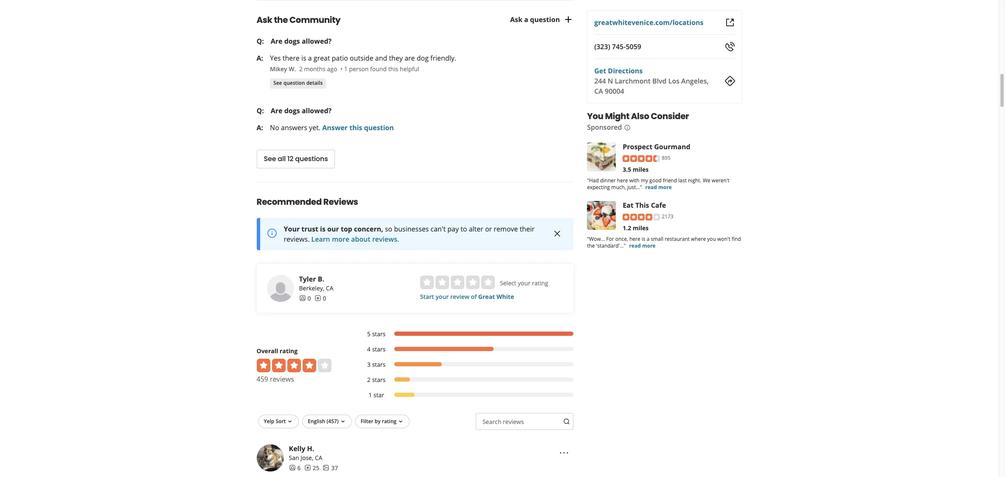 Task type: locate. For each thing, give the bounding box(es) containing it.
2 are from the top
[[271, 106, 282, 115]]

16 chevron down v2 image
[[287, 419, 293, 425], [339, 419, 346, 425]]

allowed? for yes there is a great patio outside and they are dog friendly.
[[302, 36, 332, 46]]

1 down patio
[[344, 65, 348, 73]]

eat
[[623, 201, 634, 210]]

0 horizontal spatial a
[[308, 53, 312, 63]]

filter reviews by 3 stars rating element
[[358, 361, 573, 369]]

yes
[[270, 53, 281, 63]]

1 inside recommended reviews element
[[369, 391, 372, 399]]

0 vertical spatial read more
[[645, 184, 672, 191]]

1 horizontal spatial ca
[[326, 284, 333, 292]]

2 for 2 stars
[[367, 376, 371, 384]]

more
[[658, 184, 672, 191], [332, 235, 349, 244], [642, 242, 656, 249]]

2 vertical spatial question
[[364, 123, 394, 132]]

friends element down berkeley,
[[299, 294, 311, 303]]

learn more about reviews. link
[[311, 235, 399, 244]]

search reviews
[[483, 418, 524, 426]]

0 horizontal spatial 4 star rating image
[[257, 359, 331, 372]]

0 vertical spatial 1
[[344, 65, 348, 73]]

rating left 16 chevron down v2 icon
[[382, 418, 396, 425]]

0 horizontal spatial 1
[[344, 65, 348, 73]]

find
[[732, 235, 741, 243]]

3.5 miles
[[623, 165, 649, 173]]

0 vertical spatial rating
[[532, 279, 548, 287]]

more down the 1.2 miles
[[642, 242, 656, 249]]

4 star rating image for 2173
[[623, 214, 660, 221]]

2 inside recommended reviews element
[[367, 376, 371, 384]]

is inside ask the community element
[[301, 53, 306, 63]]

allowed? up yet.
[[302, 106, 332, 115]]

rating inside popup button
[[382, 418, 396, 425]]

1 horizontal spatial here
[[629, 235, 640, 243]]

1 reviews. from the left
[[284, 235, 310, 244]]

0 vertical spatial read more link
[[645, 184, 672, 191]]

4.5 star rating image
[[623, 155, 660, 162]]

1 vertical spatial miles
[[633, 224, 649, 232]]

6
[[297, 464, 301, 472]]

see left all at top
[[264, 154, 276, 164]]

cafe
[[651, 201, 666, 210]]

where
[[691, 235, 706, 243]]

answers
[[281, 123, 307, 132]]

they
[[389, 53, 403, 63]]

expecting
[[587, 184, 610, 191]]

16 chevron down v2 image
[[397, 419, 404, 425]]

get directions 244 n larchmont blvd los angeles, ca 90004
[[594, 66, 709, 96]]

miles right 1.2
[[633, 224, 649, 232]]

2 stars
[[367, 376, 386, 384]]

yelp
[[264, 418, 274, 425]]

tyler
[[299, 274, 316, 284]]

filter by rating button
[[355, 415, 410, 428]]

stars for 3 stars
[[372, 361, 386, 369]]

friendly.
[[430, 53, 456, 63]]

1 vertical spatial dogs
[[284, 106, 300, 115]]

1 person found this helpful
[[344, 65, 419, 73]]

0 vertical spatial a:
[[257, 53, 263, 63]]

2 allowed? from the top
[[302, 106, 332, 115]]

1 vertical spatial read
[[629, 242, 641, 249]]

5059
[[626, 42, 641, 51]]

are
[[405, 53, 415, 63]]

4 star rating image
[[623, 214, 660, 221], [257, 359, 331, 372]]

16 review v2 image
[[314, 295, 321, 302]]

1 16 chevron down v2 image from the left
[[287, 419, 293, 425]]

1 horizontal spatial the
[[587, 242, 595, 249]]

2 miles from the top
[[633, 224, 649, 232]]

a:
[[257, 53, 263, 63], [257, 123, 263, 132]]

read right once,
[[629, 242, 641, 249]]

more left last
[[658, 184, 672, 191]]

person
[[349, 65, 369, 73]]

16 chevron down v2 image inside yelp sort popup button
[[287, 419, 293, 425]]

1 horizontal spatial read
[[645, 184, 657, 191]]

1 vertical spatial see
[[264, 154, 276, 164]]

2 vertical spatial is
[[642, 235, 645, 243]]

2 vertical spatial a
[[647, 235, 649, 243]]

a left small
[[647, 235, 649, 243]]

0 vertical spatial your
[[518, 279, 530, 287]]

q:
[[257, 36, 264, 46], [257, 106, 264, 115]]

0 vertical spatial reviews element
[[314, 294, 326, 303]]

1 dogs from the top
[[284, 36, 300, 46]]

2 horizontal spatial ca
[[594, 87, 603, 96]]

0 horizontal spatial read
[[629, 242, 641, 249]]

  text field inside recommended reviews element
[[476, 413, 573, 430]]

1 horizontal spatial more
[[642, 242, 656, 249]]

3 stars from the top
[[372, 361, 386, 369]]

1 miles from the top
[[633, 165, 649, 173]]

0 horizontal spatial reviews.
[[284, 235, 310, 244]]

answer
[[322, 123, 348, 132]]

2 horizontal spatial question
[[530, 15, 560, 24]]

4 star rating image down this
[[623, 214, 660, 221]]

reviews element down berkeley,
[[314, 294, 326, 303]]

search image
[[563, 418, 570, 425]]

0 vertical spatial reviews
[[270, 375, 294, 384]]

1 a: from the top
[[257, 53, 263, 63]]

1 stars from the top
[[372, 330, 386, 338]]

  text field
[[476, 413, 573, 430]]

get
[[594, 66, 606, 76]]

1 horizontal spatial 0
[[323, 294, 326, 302]]

2 horizontal spatial rating
[[532, 279, 548, 287]]

ask the community element
[[243, 0, 587, 168]]

dogs up there
[[284, 36, 300, 46]]

reviews
[[323, 196, 358, 208]]

friends element containing 0
[[299, 294, 311, 303]]

"wow... for once, here is a small restaurant where you won't find the 'standard'…"
[[587, 235, 741, 249]]

alter
[[469, 224, 483, 234]]

see question details
[[273, 79, 323, 87]]

0 vertical spatial q:
[[257, 36, 264, 46]]

1 horizontal spatial 16 chevron down v2 image
[[339, 419, 346, 425]]

2 a: from the top
[[257, 123, 263, 132]]

2 down the 3
[[367, 376, 371, 384]]

0 vertical spatial allowed?
[[302, 36, 332, 46]]

0 vertical spatial friends element
[[299, 294, 311, 303]]

reviews element down jose,
[[304, 464, 319, 473]]

2 horizontal spatial is
[[642, 235, 645, 243]]

rating right select
[[532, 279, 548, 287]]

weren't
[[712, 177, 729, 184]]

1 vertical spatial reviews element
[[304, 464, 319, 473]]

so
[[385, 224, 392, 234]]

1 q: from the top
[[257, 36, 264, 46]]

1 vertical spatial read more link
[[629, 242, 656, 249]]

0 vertical spatial this
[[388, 65, 398, 73]]

see down mikey
[[273, 79, 282, 87]]

ca inside kelly h. san jose, ca
[[315, 454, 322, 462]]

2 16 chevron down v2 image from the left
[[339, 419, 346, 425]]

1 are from the top
[[271, 36, 282, 46]]

their
[[520, 224, 535, 234]]

16 chevron down v2 image right sort
[[287, 419, 293, 425]]

0 right 16 review v2 icon
[[323, 294, 326, 302]]

reviews right search
[[503, 418, 524, 426]]

reviews. down your
[[284, 235, 310, 244]]

1 vertical spatial q:
[[257, 106, 264, 115]]

2 horizontal spatial a
[[647, 235, 649, 243]]

friends element down san
[[289, 464, 301, 473]]

dogs up answers
[[284, 106, 300, 115]]

stars for 2 stars
[[372, 376, 386, 384]]

a left 24 add v2 icon
[[524, 15, 528, 24]]

0 vertical spatial is
[[301, 53, 306, 63]]

0 horizontal spatial reviews
[[270, 375, 294, 384]]

2 q: from the top
[[257, 106, 264, 115]]

1 horizontal spatial this
[[388, 65, 398, 73]]

here left with
[[617, 177, 628, 184]]

select your rating
[[500, 279, 548, 287]]

directions
[[608, 66, 643, 76]]

friends element containing 6
[[289, 464, 301, 473]]

this down they
[[388, 65, 398, 73]]

is inside info alert
[[320, 224, 326, 234]]

here
[[617, 177, 628, 184], [629, 235, 640, 243]]

1 horizontal spatial reviews
[[503, 418, 524, 426]]

no answers yet. answer this question
[[270, 123, 394, 132]]

4 star rating image inside recommended reviews element
[[257, 359, 331, 372]]

0 left 16 review v2 icon
[[307, 294, 311, 302]]

1.2
[[623, 224, 631, 232]]

16 friends v2 image left 6
[[289, 465, 296, 472]]

0 vertical spatial see
[[273, 79, 282, 87]]

0
[[307, 294, 311, 302], [323, 294, 326, 302]]

0 vertical spatial a
[[524, 15, 528, 24]]

0 horizontal spatial ca
[[315, 454, 322, 462]]

0 vertical spatial here
[[617, 177, 628, 184]]

3
[[367, 361, 371, 369]]

rating for filter by rating
[[382, 418, 396, 425]]

q: for no answers yet.
[[257, 106, 264, 115]]

community
[[289, 14, 341, 26]]

allowed?
[[302, 36, 332, 46], [302, 106, 332, 115]]

photo of kelly h. image
[[257, 445, 284, 472]]

a up months
[[308, 53, 312, 63]]

1 vertical spatial 4 star rating image
[[257, 359, 331, 372]]

filter reviews by 4 stars rating element
[[358, 345, 573, 354]]

None radio
[[481, 276, 495, 289]]

reviews. down so
[[372, 235, 399, 244]]

1 vertical spatial 2
[[367, 376, 371, 384]]

1 inside ask the community element
[[344, 65, 348, 73]]

this right answer
[[349, 123, 362, 132]]

2 vertical spatial rating
[[382, 418, 396, 425]]

your right start
[[436, 293, 449, 301]]

1 horizontal spatial ask
[[510, 15, 522, 24]]

2 stars from the top
[[372, 345, 386, 353]]

1 vertical spatial friends element
[[289, 464, 301, 473]]

ca up 25
[[315, 454, 322, 462]]

2 horizontal spatial more
[[658, 184, 672, 191]]

outside
[[350, 53, 373, 63]]

1 vertical spatial this
[[349, 123, 362, 132]]

0 horizontal spatial this
[[349, 123, 362, 132]]

reviews element containing 25
[[304, 464, 319, 473]]

0 vertical spatial dogs
[[284, 36, 300, 46]]

1 horizontal spatial rating
[[382, 418, 396, 425]]

dog
[[417, 53, 429, 63]]

1 vertical spatial 1
[[369, 391, 372, 399]]

1 vertical spatial is
[[320, 224, 326, 234]]

1 horizontal spatial question
[[364, 123, 394, 132]]

see all 12 questions link
[[257, 150, 335, 168]]

1 vertical spatial the
[[587, 242, 595, 249]]

the left community
[[274, 14, 288, 26]]

miles for eat
[[633, 224, 649, 232]]

is right there
[[301, 53, 306, 63]]

1 allowed? from the top
[[302, 36, 332, 46]]

16 friends v2 image down berkeley,
[[299, 295, 306, 302]]

start your review of great white
[[420, 293, 514, 301]]

greatwhitevenice.com/locations link
[[594, 18, 703, 27]]

ask inside ask a question link
[[510, 15, 522, 24]]

rating element
[[420, 276, 495, 289]]

0 horizontal spatial rating
[[280, 347, 298, 355]]

tyler b. berkeley, ca
[[299, 274, 333, 292]]

more inside info alert
[[332, 235, 349, 244]]

2 vertical spatial ca
[[315, 454, 322, 462]]

1 horizontal spatial a
[[524, 15, 528, 24]]

0 horizontal spatial here
[[617, 177, 628, 184]]

read more up cafe
[[645, 184, 672, 191]]

4 star rating image down overall rating
[[257, 359, 331, 372]]

24 add v2 image
[[563, 14, 573, 25]]

are dogs allowed? up answers
[[271, 106, 332, 115]]

0 horizontal spatial 2
[[299, 65, 303, 73]]

1 horizontal spatial 16 friends v2 image
[[299, 295, 306, 302]]

0 horizontal spatial your
[[436, 293, 449, 301]]

16 friends v2 image
[[299, 295, 306, 302], [289, 465, 296, 472]]

1 vertical spatial 16 friends v2 image
[[289, 465, 296, 472]]

more down top
[[332, 235, 349, 244]]

0 horizontal spatial more
[[332, 235, 349, 244]]

reviews element
[[314, 294, 326, 303], [304, 464, 319, 473]]

allowed? up great
[[302, 36, 332, 46]]

4
[[367, 345, 371, 353]]

see for see question details
[[273, 79, 282, 87]]

1 0 from the left
[[307, 294, 311, 302]]

0 vertical spatial miles
[[633, 165, 649, 173]]

24 directions v2 image
[[725, 76, 735, 86]]

concern,
[[354, 224, 383, 234]]

are dogs allowed? for yes there is a great patio outside and they are dog friendly.
[[271, 36, 332, 46]]

yelp sort
[[264, 418, 286, 425]]

is for our
[[320, 224, 326, 234]]

a: left yes
[[257, 53, 263, 63]]

ca down '244'
[[594, 87, 603, 96]]

read right just…"
[[645, 184, 657, 191]]

1 vertical spatial allowed?
[[302, 106, 332, 115]]

read
[[645, 184, 657, 191], [629, 242, 641, 249]]

read more link up cafe
[[645, 184, 672, 191]]

0 horizontal spatial 16 friends v2 image
[[289, 465, 296, 472]]

1 vertical spatial here
[[629, 235, 640, 243]]

questions
[[295, 154, 328, 164]]

are dogs allowed? up there
[[271, 36, 332, 46]]

0 vertical spatial are dogs allowed?
[[271, 36, 332, 46]]

16 chevron down v2 image right (457) on the left of the page
[[339, 419, 346, 425]]

None radio
[[420, 276, 434, 289], [435, 276, 449, 289], [451, 276, 464, 289], [466, 276, 480, 289], [420, 276, 434, 289], [435, 276, 449, 289], [451, 276, 464, 289], [466, 276, 480, 289]]

16 chevron down v2 image for sort
[[287, 419, 293, 425]]

1 vertical spatial a:
[[257, 123, 263, 132]]

2
[[299, 65, 303, 73], [367, 376, 371, 384]]

16 chevron down v2 image for (457)
[[339, 419, 346, 425]]

are dogs allowed? for no answers yet.
[[271, 106, 332, 115]]

miles down 4.5 star rating image
[[633, 165, 649, 173]]

1 horizontal spatial is
[[320, 224, 326, 234]]

"wow...
[[587, 235, 605, 243]]

miles
[[633, 165, 649, 173], [633, 224, 649, 232]]

0 vertical spatial 4 star rating image
[[623, 214, 660, 221]]

stars right the 3
[[372, 361, 386, 369]]

friends element for tyler b.
[[299, 294, 311, 303]]

ca inside tyler b. berkeley, ca
[[326, 284, 333, 292]]

are dogs allowed?
[[271, 36, 332, 46], [271, 106, 332, 115]]

are up no at the top of page
[[271, 106, 282, 115]]

are for no answers yet.
[[271, 106, 282, 115]]

the left 'standard'…"
[[587, 242, 595, 249]]

ask the community
[[257, 14, 341, 26]]

rating right overall
[[280, 347, 298, 355]]

0 vertical spatial 2
[[299, 65, 303, 73]]

0 vertical spatial the
[[274, 14, 288, 26]]

2 right w.
[[299, 65, 303, 73]]

(323)
[[594, 42, 610, 51]]

star
[[373, 391, 384, 399]]

16 chevron down v2 image inside english (457) dropdown button
[[339, 419, 346, 425]]

0 horizontal spatial 0
[[307, 294, 311, 302]]

2 for 2 months ago
[[299, 65, 303, 73]]

2 dogs from the top
[[284, 106, 300, 115]]

here down the 1.2 miles
[[629, 235, 640, 243]]

about
[[351, 235, 370, 244]]

friends element
[[299, 294, 311, 303], [289, 464, 301, 473]]

stars right 4
[[372, 345, 386, 353]]

ask
[[257, 14, 272, 26], [510, 15, 522, 24]]

once,
[[615, 235, 628, 243]]

blvd
[[652, 76, 667, 86]]

ca right berkeley,
[[326, 284, 333, 292]]

16 photos v2 image
[[323, 465, 330, 472]]

4 stars from the top
[[372, 376, 386, 384]]

1 vertical spatial your
[[436, 293, 449, 301]]

1 vertical spatial are
[[271, 106, 282, 115]]

16 friends v2 image for tyler
[[299, 295, 306, 302]]

2 0 from the left
[[323, 294, 326, 302]]

2 inside ask the community element
[[299, 65, 303, 73]]

stars right 5
[[372, 330, 386, 338]]

a inside "wow... for once, here is a small restaurant where you won't find the 'standard'…"
[[647, 235, 649, 243]]

1 horizontal spatial 4 star rating image
[[623, 214, 660, 221]]

0 horizontal spatial ask
[[257, 14, 272, 26]]

1 are dogs allowed? from the top
[[271, 36, 332, 46]]

restaurant
[[665, 235, 690, 243]]

so businesses can't pay to alter or remove their reviews.
[[284, 224, 535, 244]]

1 for 1 person found this helpful
[[344, 65, 348, 73]]

3 stars
[[367, 361, 386, 369]]

stars up star
[[372, 376, 386, 384]]

your right select
[[518, 279, 530, 287]]

your for select
[[518, 279, 530, 287]]

0 vertical spatial are
[[271, 36, 282, 46]]

is down the 1.2 miles
[[642, 235, 645, 243]]

of
[[471, 293, 477, 301]]

2 are dogs allowed? from the top
[[271, 106, 332, 115]]

"had dinner here with my good friend last night. we weren't expecting much, just…"
[[587, 177, 729, 191]]

1 horizontal spatial 2
[[367, 376, 371, 384]]

0 horizontal spatial the
[[274, 14, 288, 26]]

16 info v2 image
[[624, 124, 630, 131]]

more for prospect
[[658, 184, 672, 191]]

are up yes
[[271, 36, 282, 46]]

read more link down the 1.2 miles
[[629, 242, 656, 249]]

a: left no at the top of page
[[257, 123, 263, 132]]

read more down the 1.2 miles
[[629, 242, 656, 249]]

read more link
[[645, 184, 672, 191], [629, 242, 656, 249]]

1 horizontal spatial 1
[[369, 391, 372, 399]]

0 vertical spatial 16 friends v2 image
[[299, 295, 306, 302]]

0 horizontal spatial question
[[283, 79, 305, 87]]

is left our
[[320, 224, 326, 234]]

recommended
[[257, 196, 322, 208]]

0 vertical spatial ca
[[594, 87, 603, 96]]

our
[[327, 224, 339, 234]]

1 horizontal spatial your
[[518, 279, 530, 287]]

see all 12 questions
[[264, 154, 328, 164]]

reviews right 459 at the left bottom of page
[[270, 375, 294, 384]]

1 vertical spatial reviews
[[503, 418, 524, 426]]

yet.
[[309, 123, 320, 132]]

1 vertical spatial are dogs allowed?
[[271, 106, 332, 115]]

dogs for no answers yet.
[[284, 106, 300, 115]]

reviews element containing 0
[[314, 294, 326, 303]]

1 left star
[[369, 391, 372, 399]]

0 horizontal spatial is
[[301, 53, 306, 63]]

read more link for this
[[629, 242, 656, 249]]



Task type: vqa. For each thing, say whether or not it's contained in the screenshot.
reviews. inside so businesses can't pay to alter or remove their reviews.
yes



Task type: describe. For each thing, give the bounding box(es) containing it.
is for a
[[301, 53, 306, 63]]

allowed? for no answers yet.
[[302, 106, 332, 115]]

english (457) button
[[302, 415, 352, 428]]

(no rating) image
[[420, 276, 495, 289]]

the inside ask the community element
[[274, 14, 288, 26]]

businesses
[[394, 224, 429, 234]]

rating for select your rating
[[532, 279, 548, 287]]

photo of tyler b. image
[[267, 275, 294, 302]]

2173
[[662, 213, 673, 220]]

last
[[678, 177, 687, 184]]

you
[[707, 235, 716, 243]]

and
[[375, 53, 387, 63]]

12
[[287, 154, 293, 164]]

night.
[[688, 177, 701, 184]]

photos element
[[323, 464, 338, 473]]

eat this cafe image
[[587, 201, 616, 230]]

0 vertical spatial question
[[530, 15, 560, 24]]

miles for prospect
[[633, 165, 649, 173]]

2 reviews. from the left
[[372, 235, 399, 244]]

read for prospect
[[645, 184, 657, 191]]

start
[[420, 293, 434, 301]]

read more for gourmand
[[645, 184, 672, 191]]

prospect gourmand image
[[587, 143, 616, 171]]

90004
[[605, 87, 624, 96]]

a: for no answers yet.
[[257, 123, 263, 132]]

none radio inside recommended reviews element
[[481, 276, 495, 289]]

overall rating
[[257, 347, 298, 355]]

small
[[651, 235, 663, 243]]

"had
[[587, 177, 599, 184]]

tyler b. link
[[299, 274, 324, 284]]

b.
[[318, 274, 324, 284]]

4 star rating image for 459 reviews
[[257, 359, 331, 372]]

reviews for search reviews
[[503, 418, 524, 426]]

menu image
[[559, 448, 569, 459]]

q: for yes there is a great patio outside and they are dog friendly.
[[257, 36, 264, 46]]

745-
[[612, 42, 626, 51]]

a: for yes there is a great patio outside and they are dog friendly.
[[257, 53, 263, 63]]

1 vertical spatial a
[[308, 53, 312, 63]]

sort
[[276, 418, 286, 425]]

1 star
[[369, 391, 384, 399]]

mikey
[[270, 65, 287, 73]]

learn
[[311, 235, 330, 244]]

1 for 1 star
[[369, 391, 372, 399]]

5 stars
[[367, 330, 386, 338]]

search
[[483, 418, 501, 426]]

info alert
[[257, 218, 573, 250]]

ca inside get directions 244 n larchmont blvd los angeles, ca 90004
[[594, 87, 603, 96]]

yelp sort button
[[258, 415, 299, 428]]

filter by rating
[[361, 418, 396, 425]]

close image
[[552, 229, 562, 239]]

filter reviews by 5 stars rating element
[[358, 330, 573, 338]]

kelly h. san jose, ca
[[289, 444, 322, 462]]

reviews element for b.
[[314, 294, 326, 303]]

consider
[[651, 110, 689, 122]]

0 inside the reviews element
[[323, 294, 326, 302]]

patio
[[332, 53, 348, 63]]

won't
[[717, 235, 730, 243]]

might
[[605, 110, 629, 122]]

can't
[[431, 224, 446, 234]]

read for eat
[[629, 242, 641, 249]]

more for eat
[[642, 242, 656, 249]]

ask for ask the community
[[257, 14, 272, 26]]

reviews. inside so businesses can't pay to alter or remove their reviews.
[[284, 235, 310, 244]]

1 vertical spatial rating
[[280, 347, 298, 355]]

5
[[367, 330, 371, 338]]

filter reviews by 1 star rating element
[[358, 391, 573, 400]]

filter reviews by 2 stars rating element
[[358, 376, 573, 384]]

larchmont
[[615, 76, 651, 86]]

ago
[[327, 65, 337, 73]]

24 external link v2 image
[[725, 17, 735, 28]]

stars for 5 stars
[[372, 330, 386, 338]]

there
[[283, 53, 300, 63]]

4 stars
[[367, 345, 386, 353]]

pay
[[447, 224, 459, 234]]

no
[[270, 123, 279, 132]]

los
[[668, 76, 679, 86]]

24 info v2 image
[[267, 228, 277, 239]]

great
[[314, 53, 330, 63]]

see question details link
[[270, 78, 326, 89]]

select
[[500, 279, 516, 287]]

much,
[[611, 184, 626, 191]]

37
[[331, 464, 338, 472]]

1 vertical spatial question
[[283, 79, 305, 87]]

you might also consider
[[587, 110, 689, 122]]

prospect
[[623, 142, 652, 152]]

the inside "wow... for once, here is a small restaurant where you won't find the 'standard'…"
[[587, 242, 595, 249]]

learn more about reviews.
[[311, 235, 399, 244]]

reviews element for h.
[[304, 464, 319, 473]]

trust
[[301, 224, 318, 234]]

stars for 4 stars
[[372, 345, 386, 353]]

by
[[375, 418, 381, 425]]

answer this question link
[[322, 123, 394, 132]]

here inside "had dinner here with my good friend last night. we weren't expecting much, just…"
[[617, 177, 628, 184]]

your trust is our top concern,
[[284, 224, 383, 234]]

to
[[461, 224, 467, 234]]

good
[[649, 177, 661, 184]]

angeles,
[[681, 76, 709, 86]]

details
[[306, 79, 323, 87]]

895
[[662, 154, 670, 162]]

244
[[594, 76, 606, 86]]

dogs for yes there is a great patio outside and they are dog friendly.
[[284, 36, 300, 46]]

berkeley,
[[299, 284, 324, 292]]

is inside "wow... for once, here is a small restaurant where you won't find the 'standard'…"
[[642, 235, 645, 243]]

prospect gourmand
[[623, 142, 690, 152]]

25
[[313, 464, 319, 472]]

prospect gourmand link
[[623, 142, 690, 152]]

16 friends v2 image for kelly
[[289, 465, 296, 472]]

get directions link
[[594, 66, 643, 76]]

months
[[304, 65, 325, 73]]

ask for ask a question
[[510, 15, 522, 24]]

2 months ago
[[299, 65, 337, 73]]

read more link for gourmand
[[645, 184, 672, 191]]

english
[[308, 418, 325, 425]]

w.
[[289, 65, 296, 73]]

16 review v2 image
[[304, 465, 311, 472]]

top
[[341, 224, 352, 234]]

great
[[478, 293, 495, 301]]

reviews for 459 reviews
[[270, 375, 294, 384]]

all
[[278, 154, 286, 164]]

friends element for kelly h.
[[289, 464, 301, 473]]

24 phone v2 image
[[725, 42, 735, 52]]

here inside "wow... for once, here is a small restaurant where you won't find the 'standard'…"
[[629, 235, 640, 243]]

your
[[284, 224, 300, 234]]

are for yes there is a great patio outside and they are dog friendly.
[[271, 36, 282, 46]]

see for see all 12 questions
[[264, 154, 276, 164]]

recommended reviews element
[[229, 182, 601, 477]]

san
[[289, 454, 299, 462]]

your for start
[[436, 293, 449, 301]]

read more for this
[[629, 242, 656, 249]]

ask a question link
[[510, 14, 573, 25]]



